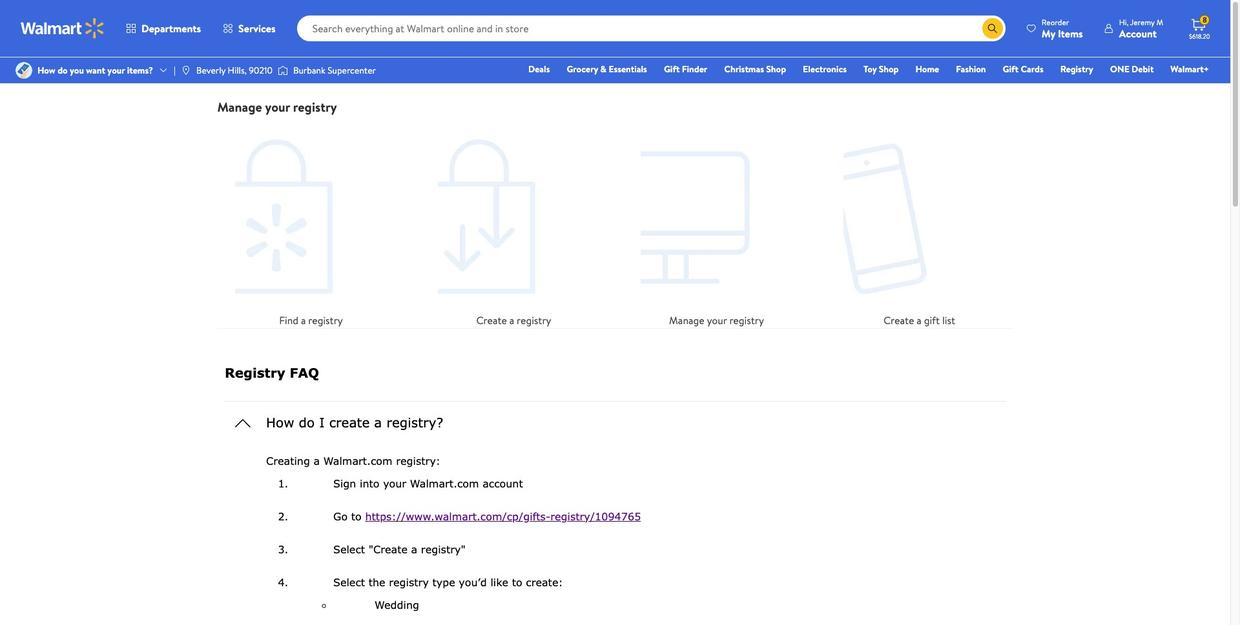 Task type: vqa. For each thing, say whether or not it's contained in the screenshot.
Divider,
no



Task type: describe. For each thing, give the bounding box(es) containing it.
hills,
[[228, 64, 247, 77]]

registry for manage your registry link
[[730, 313, 764, 328]]

search icon image
[[988, 23, 998, 34]]

gift cards link
[[998, 62, 1050, 76]]

departments
[[142, 21, 201, 36]]

&
[[601, 63, 607, 76]]

account
[[1120, 26, 1157, 40]]

 image for beverly
[[181, 65, 191, 76]]

 image for burbank
[[278, 64, 288, 77]]

manage your registry inside list
[[670, 313, 764, 328]]

manage your registry link
[[623, 125, 811, 328]]

grocery & essentials link
[[561, 62, 653, 76]]

grocery & essentials
[[567, 63, 647, 76]]

want
[[86, 64, 105, 77]]

gift for gift cards
[[1003, 63, 1019, 76]]

gift finder link
[[658, 62, 714, 76]]

my
[[1042, 26, 1056, 40]]

burbank supercenter
[[293, 64, 376, 77]]

toy
[[864, 63, 877, 76]]

items
[[1059, 26, 1084, 40]]

Walmart Site-Wide search field
[[297, 16, 1006, 41]]

services
[[239, 21, 276, 36]]

one debit link
[[1105, 62, 1160, 76]]

jeremy
[[1131, 16, 1155, 27]]

walmart+
[[1171, 63, 1210, 76]]

a for create a registry
[[510, 313, 515, 328]]

debit
[[1132, 63, 1154, 76]]

list containing find a registry
[[210, 115, 1021, 328]]

registry
[[1061, 63, 1094, 76]]

christmas shop link
[[719, 62, 792, 76]]

manage inside list
[[670, 313, 705, 328]]

do
[[58, 64, 68, 77]]

how
[[37, 64, 55, 77]]

cards
[[1021, 63, 1044, 76]]

finder
[[682, 63, 708, 76]]

fashion
[[957, 63, 987, 76]]

gift
[[925, 313, 940, 328]]

create a registry link
[[420, 125, 608, 328]]

home link
[[910, 62, 946, 76]]

how do you want your items?
[[37, 64, 153, 77]]

8
[[1203, 14, 1208, 25]]

Search search field
[[297, 16, 1006, 41]]

departments button
[[115, 13, 212, 44]]

deals link
[[523, 62, 556, 76]]

fashion link
[[951, 62, 992, 76]]

create a registry
[[477, 313, 552, 328]]

90210
[[249, 64, 273, 77]]

gift finder
[[664, 63, 708, 76]]



Task type: locate. For each thing, give the bounding box(es) containing it.
registry for find a registry link
[[308, 313, 343, 328]]

create for create a registry
[[477, 313, 507, 328]]

your inside list
[[707, 313, 727, 328]]

registry link
[[1055, 62, 1100, 76]]

a
[[301, 313, 306, 328], [510, 313, 515, 328], [917, 313, 922, 328]]

shop
[[767, 63, 787, 76], [879, 63, 899, 76]]

shop for christmas shop
[[767, 63, 787, 76]]

deals
[[529, 63, 550, 76]]

1 horizontal spatial manage your registry
[[670, 313, 764, 328]]

create a gift list link
[[826, 125, 1014, 328]]

christmas
[[725, 63, 765, 76]]

essentials
[[609, 63, 647, 76]]

0 horizontal spatial manage
[[217, 98, 262, 116]]

1 gift from the left
[[664, 63, 680, 76]]

1 horizontal spatial shop
[[879, 63, 899, 76]]

 image for how
[[16, 62, 32, 79]]

supercenter
[[328, 64, 376, 77]]

0 vertical spatial your
[[108, 64, 125, 77]]

grocery
[[567, 63, 599, 76]]

|
[[174, 64, 176, 77]]

find a registry
[[279, 313, 343, 328]]

2 gift from the left
[[1003, 63, 1019, 76]]

your
[[108, 64, 125, 77], [265, 98, 290, 116], [707, 313, 727, 328]]

list
[[210, 115, 1021, 328]]

2 vertical spatial your
[[707, 313, 727, 328]]

toy shop link
[[858, 62, 905, 76]]

registry
[[293, 98, 337, 116], [308, 313, 343, 328], [517, 313, 552, 328], [730, 313, 764, 328]]

gift
[[664, 63, 680, 76], [1003, 63, 1019, 76]]

1 create from the left
[[477, 313, 507, 328]]

0 horizontal spatial shop
[[767, 63, 787, 76]]

a for find a registry
[[301, 313, 306, 328]]

0 horizontal spatial manage your registry
[[217, 98, 337, 116]]

walmart image
[[21, 18, 105, 39]]

one
[[1111, 63, 1130, 76]]

1 horizontal spatial manage
[[670, 313, 705, 328]]

2 a from the left
[[510, 313, 515, 328]]

find
[[279, 313, 299, 328]]

services button
[[212, 13, 287, 44]]

find a registry link
[[217, 125, 405, 328]]

list
[[943, 313, 956, 328]]

 image right 90210
[[278, 64, 288, 77]]

1 horizontal spatial create
[[884, 313, 915, 328]]

shop right toy
[[879, 63, 899, 76]]

toy shop
[[864, 63, 899, 76]]

electronics link
[[798, 62, 853, 76]]

manage your registry
[[217, 98, 337, 116], [670, 313, 764, 328]]

shop for toy shop
[[879, 63, 899, 76]]

create
[[477, 313, 507, 328], [884, 313, 915, 328]]

1 horizontal spatial  image
[[181, 65, 191, 76]]

1 a from the left
[[301, 313, 306, 328]]

reorder
[[1042, 16, 1070, 27]]

home
[[916, 63, 940, 76]]

1 horizontal spatial a
[[510, 313, 515, 328]]

0 horizontal spatial your
[[108, 64, 125, 77]]

2 horizontal spatial a
[[917, 313, 922, 328]]

registry for create a registry link
[[517, 313, 552, 328]]

beverly
[[196, 64, 226, 77]]

gift cards
[[1003, 63, 1044, 76]]

one debit
[[1111, 63, 1154, 76]]

0 horizontal spatial  image
[[16, 62, 32, 79]]

hi,
[[1120, 16, 1129, 27]]

create for create a gift list
[[884, 313, 915, 328]]

m
[[1157, 16, 1164, 27]]

1 vertical spatial your
[[265, 98, 290, 116]]

manage
[[217, 98, 262, 116], [670, 313, 705, 328]]

 image
[[16, 62, 32, 79], [278, 64, 288, 77], [181, 65, 191, 76]]

1 horizontal spatial your
[[265, 98, 290, 116]]

3 a from the left
[[917, 313, 922, 328]]

hi, jeremy m account
[[1120, 16, 1164, 40]]

beverly hills, 90210
[[196, 64, 273, 77]]

0 horizontal spatial gift
[[664, 63, 680, 76]]

2 create from the left
[[884, 313, 915, 328]]

0 vertical spatial manage your registry
[[217, 98, 337, 116]]

create a gift list
[[884, 313, 956, 328]]

 image left how
[[16, 62, 32, 79]]

 image right |
[[181, 65, 191, 76]]

2 shop from the left
[[879, 63, 899, 76]]

8 $618.20
[[1190, 14, 1211, 41]]

burbank
[[293, 64, 326, 77]]

walmart+ link
[[1165, 62, 1216, 76]]

you
[[70, 64, 84, 77]]

electronics
[[803, 63, 847, 76]]

items?
[[127, 64, 153, 77]]

0 horizontal spatial create
[[477, 313, 507, 328]]

christmas shop
[[725, 63, 787, 76]]

2 horizontal spatial your
[[707, 313, 727, 328]]

1 horizontal spatial gift
[[1003, 63, 1019, 76]]

1 vertical spatial manage your registry
[[670, 313, 764, 328]]

shop right christmas
[[767, 63, 787, 76]]

reorder my items
[[1042, 16, 1084, 40]]

gift left the finder
[[664, 63, 680, 76]]

$618.20
[[1190, 32, 1211, 41]]

1 vertical spatial manage
[[670, 313, 705, 328]]

gift for gift finder
[[664, 63, 680, 76]]

0 horizontal spatial a
[[301, 313, 306, 328]]

0 vertical spatial manage
[[217, 98, 262, 116]]

2 horizontal spatial  image
[[278, 64, 288, 77]]

gift left cards
[[1003, 63, 1019, 76]]

a for create a gift list
[[917, 313, 922, 328]]

1 shop from the left
[[767, 63, 787, 76]]



